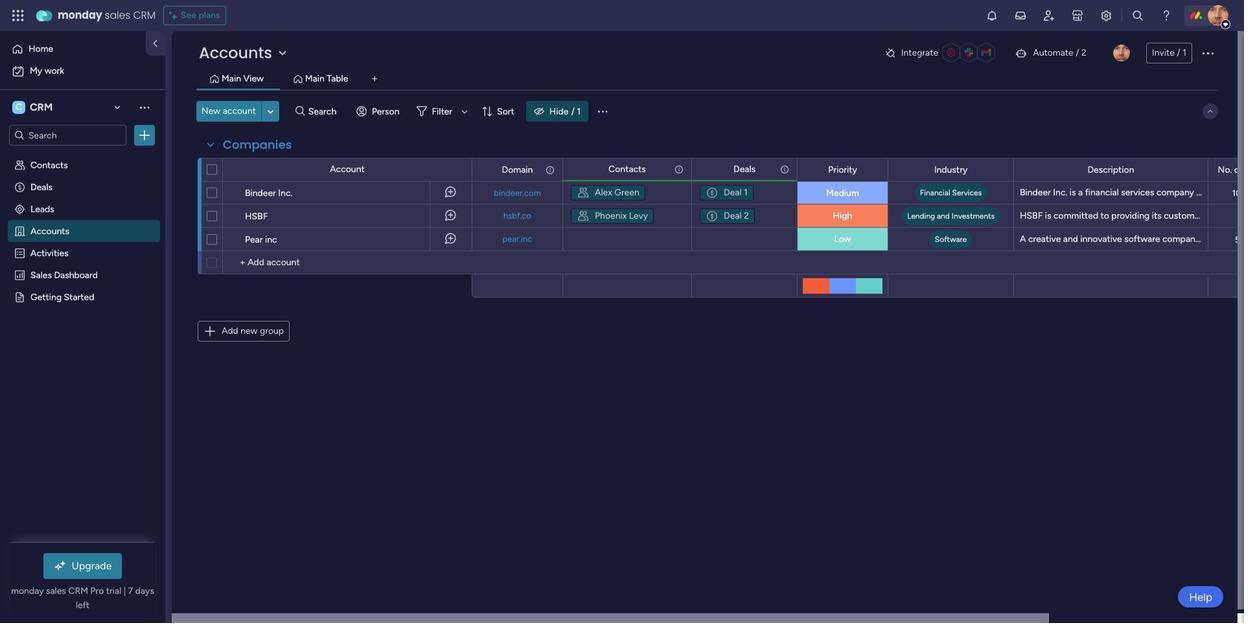 Task type: locate. For each thing, give the bounding box(es) containing it.
0 horizontal spatial column information image
[[545, 165, 555, 175]]

v2 search image
[[295, 104, 305, 119]]

1 vertical spatial 1
[[577, 106, 581, 117]]

None field
[[1215, 163, 1244, 177]]

2
[[1081, 47, 1087, 58], [744, 210, 749, 221]]

1 vertical spatial crm
[[30, 101, 53, 113]]

1 horizontal spatial deals
[[733, 164, 755, 175]]

deal 2
[[724, 210, 749, 221]]

deal
[[724, 187, 742, 198], [724, 210, 742, 221]]

deals inside deals field
[[733, 164, 755, 175]]

svg image inside phoenix levy element
[[577, 210, 590, 223]]

crm left see
[[133, 8, 156, 23]]

priority
[[828, 164, 857, 175]]

column information image right contacts field
[[674, 164, 684, 175]]

accounts up activities
[[30, 225, 69, 236]]

bindeer.com
[[494, 188, 541, 198]]

james peterson image
[[1113, 45, 1130, 62]]

group
[[260, 326, 284, 337]]

monday
[[58, 8, 102, 23], [11, 586, 44, 597]]

2 down deal 1
[[744, 210, 749, 221]]

2 inside deal 2 element
[[744, 210, 749, 221]]

view
[[243, 73, 264, 84]]

1 vertical spatial sales
[[46, 586, 66, 597]]

integrate
[[901, 47, 938, 58]]

svg image
[[706, 187, 719, 200], [577, 210, 590, 223], [706, 210, 719, 223]]

column information image
[[674, 164, 684, 175], [545, 165, 555, 175]]

sales
[[105, 8, 130, 23], [46, 586, 66, 597]]

2 main from the left
[[305, 73, 325, 84]]

see plans button
[[163, 6, 226, 25]]

/
[[1076, 47, 1079, 58], [1177, 47, 1180, 58], [571, 106, 575, 117]]

1 horizontal spatial main
[[305, 73, 325, 84]]

0 horizontal spatial monday
[[11, 586, 44, 597]]

1 vertical spatial deal
[[724, 210, 742, 221]]

0 vertical spatial crm
[[133, 8, 156, 23]]

svg image inside deal 2 element
[[706, 210, 719, 223]]

0 vertical spatial deal
[[724, 187, 742, 198]]

trial
[[106, 586, 121, 597]]

domain
[[502, 164, 533, 175]]

svg image for deal 1
[[706, 187, 719, 200]]

crm right workspace icon
[[30, 101, 53, 113]]

deal for deal 2
[[724, 210, 742, 221]]

tab list
[[196, 69, 1218, 90]]

1 deal from the top
[[724, 187, 742, 198]]

crm up left
[[68, 586, 88, 597]]

7 days left
[[76, 586, 154, 612]]

main view button
[[218, 72, 267, 86]]

deal 1
[[724, 187, 748, 198]]

green
[[614, 187, 639, 198]]

deals up leads
[[30, 181, 52, 192]]

svg image left deal 1
[[706, 187, 719, 200]]

Domain field
[[499, 163, 536, 177]]

+ Add account text field
[[229, 255, 466, 271]]

deals
[[733, 164, 755, 175], [30, 181, 52, 192]]

0 horizontal spatial /
[[571, 106, 575, 117]]

account
[[330, 164, 365, 175]]

1 right hide
[[577, 106, 581, 117]]

2 horizontal spatial crm
[[133, 8, 156, 23]]

accounts
[[199, 42, 272, 63], [30, 225, 69, 236]]

companies
[[223, 137, 292, 153]]

0 horizontal spatial 2
[[744, 210, 749, 221]]

tab inside tab list
[[364, 69, 385, 89]]

main inside main table button
[[305, 73, 325, 84]]

c
[[16, 102, 22, 113]]

0 horizontal spatial 1
[[577, 106, 581, 117]]

1 vertical spatial monday
[[11, 586, 44, 597]]

0 vertical spatial sales
[[105, 8, 130, 23]]

options image
[[1200, 45, 1215, 61], [138, 129, 151, 142]]

1 horizontal spatial contacts
[[608, 164, 646, 175]]

days
[[135, 586, 154, 597]]

deals up deal 1
[[733, 164, 755, 175]]

column information image right domain field
[[545, 165, 555, 175]]

integrate button
[[879, 40, 1004, 67]]

hsbf
[[245, 211, 268, 222]]

upgrade button
[[43, 554, 122, 580]]

contacts
[[30, 159, 68, 170], [608, 164, 646, 175]]

0 horizontal spatial accounts
[[30, 225, 69, 236]]

1 horizontal spatial sales
[[105, 8, 130, 23]]

0 horizontal spatial sales
[[46, 586, 66, 597]]

monday up home option
[[58, 8, 102, 23]]

deal 2 element
[[700, 208, 755, 224]]

alex green element
[[571, 185, 645, 201]]

1 horizontal spatial column information image
[[674, 164, 684, 175]]

0 horizontal spatial crm
[[30, 101, 53, 113]]

2 horizontal spatial /
[[1177, 47, 1180, 58]]

inc.
[[278, 188, 292, 199]]

1 right the invite
[[1183, 47, 1186, 58]]

tab
[[364, 69, 385, 89]]

list box
[[0, 151, 165, 483]]

table
[[327, 73, 348, 84]]

low
[[834, 234, 851, 245]]

phoenix levy
[[595, 210, 648, 221]]

new account button
[[196, 101, 261, 122]]

deal for deal 1
[[724, 187, 742, 198]]

svg image down svg icon
[[577, 210, 590, 223]]

hsbf.co
[[503, 211, 531, 221]]

0 vertical spatial 1
[[1183, 47, 1186, 58]]

crm
[[133, 8, 156, 23], [30, 101, 53, 113], [68, 586, 88, 597]]

hide / 1
[[549, 106, 581, 117]]

main inside main view "button"
[[222, 73, 241, 84]]

monday down upgrade button
[[11, 586, 44, 597]]

new
[[202, 106, 220, 117]]

2 horizontal spatial 1
[[1183, 47, 1186, 58]]

collapse image
[[1205, 106, 1215, 117]]

add view image
[[372, 74, 377, 84]]

notifications image
[[985, 9, 998, 22]]

crm for monday sales crm pro trial |
[[68, 586, 88, 597]]

public dashboard image
[[14, 269, 26, 281]]

monday sales crm pro trial |
[[11, 586, 128, 597]]

1 horizontal spatial options image
[[1200, 45, 1215, 61]]

0 vertical spatial deals
[[733, 164, 755, 175]]

help
[[1189, 591, 1212, 604]]

contacts up green
[[608, 164, 646, 175]]

0 vertical spatial 2
[[1081, 47, 1087, 58]]

2 deal from the top
[[724, 210, 742, 221]]

getting started
[[30, 292, 94, 303]]

options image down workspace options icon
[[138, 129, 151, 142]]

james peterson image
[[1208, 5, 1228, 26]]

0 horizontal spatial contacts
[[30, 159, 68, 170]]

help image
[[1160, 9, 1173, 22]]

1 vertical spatial deals
[[30, 181, 52, 192]]

home
[[29, 43, 53, 54]]

search everything image
[[1131, 9, 1144, 22]]

/ inside button
[[1177, 47, 1180, 58]]

Contacts field
[[605, 162, 649, 177]]

main left table
[[305, 73, 325, 84]]

1 horizontal spatial 1
[[744, 187, 748, 198]]

deal down deal 1
[[724, 210, 742, 221]]

1 for hide / 1
[[577, 106, 581, 117]]

2 right automate
[[1081, 47, 1087, 58]]

my work option
[[8, 61, 157, 82]]

sales up home option
[[105, 8, 130, 23]]

left
[[76, 601, 89, 612]]

1 vertical spatial 2
[[744, 210, 749, 221]]

sales down upgrade button
[[46, 586, 66, 597]]

deal up deal 2
[[724, 187, 742, 198]]

1 horizontal spatial monday
[[58, 8, 102, 23]]

deal 1 element
[[700, 185, 753, 201]]

accounts up main view
[[199, 42, 272, 63]]

50
[[1235, 235, 1244, 245]]

1 down deals field
[[744, 187, 748, 198]]

svg image for phoenix levy
[[577, 210, 590, 223]]

|
[[124, 586, 126, 597]]

person button
[[351, 101, 407, 122]]

sort button
[[476, 101, 522, 122]]

crm inside the workspace selection element
[[30, 101, 53, 113]]

/ for invite
[[1177, 47, 1180, 58]]

invite members image
[[1043, 9, 1055, 22]]

0 vertical spatial monday
[[58, 8, 102, 23]]

option
[[0, 153, 165, 156]]

1 main from the left
[[222, 73, 241, 84]]

invite
[[1152, 47, 1175, 58]]

/ for hide
[[571, 106, 575, 117]]

workspace options image
[[138, 101, 151, 114]]

svg image inside deal 1 element
[[706, 187, 719, 200]]

1 horizontal spatial /
[[1076, 47, 1079, 58]]

0 horizontal spatial main
[[222, 73, 241, 84]]

1 horizontal spatial accounts
[[199, 42, 272, 63]]

0 horizontal spatial options image
[[138, 129, 151, 142]]

svg image left deal 2
[[706, 210, 719, 223]]

0 horizontal spatial deals
[[30, 181, 52, 192]]

/ right hide
[[571, 106, 575, 117]]

sort
[[497, 106, 514, 117]]

options image right invite / 1 button
[[1200, 45, 1215, 61]]

0 vertical spatial options image
[[1200, 45, 1215, 61]]

invite / 1 button
[[1146, 43, 1192, 63]]

1
[[1183, 47, 1186, 58], [577, 106, 581, 117], [744, 187, 748, 198]]

monday for monday sales crm
[[58, 8, 102, 23]]

filter
[[432, 106, 452, 117]]

list box containing contacts
[[0, 151, 165, 483]]

2 vertical spatial crm
[[68, 586, 88, 597]]

work
[[44, 65, 64, 76]]

hsbf.co link
[[501, 211, 534, 221]]

my work
[[30, 65, 64, 76]]

contacts inside field
[[608, 164, 646, 175]]

1 inside button
[[1183, 47, 1186, 58]]

1 horizontal spatial 2
[[1081, 47, 1087, 58]]

automate / 2
[[1033, 47, 1087, 58]]

levy
[[629, 210, 648, 221]]

contacts down search in workspace field
[[30, 159, 68, 170]]

1 horizontal spatial crm
[[68, 586, 88, 597]]

main left view
[[222, 73, 241, 84]]

/ right automate
[[1076, 47, 1079, 58]]

/ right the invite
[[1177, 47, 1180, 58]]

sales for monday sales crm
[[105, 8, 130, 23]]

1 vertical spatial options image
[[138, 129, 151, 142]]

monday marketplace image
[[1071, 9, 1084, 22]]

investments
[[952, 212, 995, 221]]



Task type: vqa. For each thing, say whether or not it's contained in the screenshot.
the top Deal
yes



Task type: describe. For each thing, give the bounding box(es) containing it.
add new group button
[[198, 321, 290, 342]]

main view
[[222, 73, 264, 84]]

see plans
[[181, 10, 220, 21]]

getting
[[30, 292, 62, 303]]

sales
[[30, 270, 52, 281]]

main for main view
[[222, 73, 241, 84]]

dashboard
[[54, 270, 98, 281]]

Description field
[[1084, 163, 1137, 177]]

tab list containing main view
[[196, 69, 1218, 90]]

new
[[241, 326, 258, 337]]

add
[[222, 326, 238, 337]]

inc
[[265, 235, 277, 246]]

arrow down image
[[457, 104, 472, 119]]

Priority field
[[825, 163, 860, 177]]

lending and investments
[[907, 212, 995, 221]]

public board image
[[14, 291, 26, 303]]

industry
[[934, 164, 968, 175]]

accounts button
[[196, 42, 293, 63]]

my work link
[[8, 61, 157, 82]]

monday for monday sales crm pro trial |
[[11, 586, 44, 597]]

workspace image
[[12, 100, 25, 115]]

home link
[[8, 39, 138, 60]]

angle down image
[[267, 107, 274, 116]]

pro
[[90, 586, 104, 597]]

lending
[[907, 212, 935, 221]]

leads
[[30, 203, 54, 214]]

Search field
[[305, 102, 344, 121]]

bindeer.com link
[[491, 188, 543, 198]]

column information image
[[779, 164, 790, 175]]

100
[[1232, 189, 1244, 198]]

pear.inc
[[503, 235, 532, 244]]

column information image for contacts
[[674, 164, 684, 175]]

upgrade
[[72, 560, 112, 573]]

1 for invite / 1
[[1183, 47, 1186, 58]]

my
[[30, 65, 42, 76]]

sales for monday sales crm pro trial |
[[46, 586, 66, 597]]

financial services
[[920, 189, 982, 198]]

main table
[[305, 73, 348, 84]]

invite / 1
[[1152, 47, 1186, 58]]

Search in workspace field
[[27, 128, 108, 143]]

main table button
[[302, 72, 351, 86]]

emails settings image
[[1100, 9, 1112, 22]]

svg image for deal 2
[[706, 210, 719, 223]]

services
[[952, 189, 982, 198]]

account
[[223, 106, 256, 117]]

phoenix levy element
[[571, 208, 654, 224]]

alex green
[[595, 187, 639, 198]]

update feed image
[[1014, 9, 1027, 22]]

7
[[128, 586, 133, 597]]

main for main table
[[305, 73, 325, 84]]

bindeer inc.
[[245, 188, 292, 199]]

deals inside list box
[[30, 181, 52, 192]]

high
[[833, 211, 852, 222]]

pear inc
[[245, 235, 277, 246]]

svg image
[[577, 187, 590, 200]]

started
[[64, 292, 94, 303]]

activities
[[30, 248, 68, 259]]

software
[[935, 235, 967, 244]]

pear
[[245, 235, 263, 246]]

financial
[[920, 189, 950, 198]]

Industry field
[[931, 163, 971, 177]]

select product image
[[12, 9, 25, 22]]

medium
[[826, 188, 859, 199]]

2 vertical spatial 1
[[744, 187, 748, 198]]

see
[[181, 10, 196, 21]]

menu image
[[596, 105, 609, 118]]

add new group
[[222, 326, 284, 337]]

phoenix
[[595, 210, 627, 221]]

bindeer
[[245, 188, 276, 199]]

home option
[[8, 39, 138, 60]]

0 vertical spatial accounts
[[199, 42, 272, 63]]

sales dashboard
[[30, 270, 98, 281]]

help button
[[1178, 587, 1223, 608]]

pear.inc link
[[500, 235, 535, 244]]

crm for monday sales crm
[[133, 8, 156, 23]]

Deals field
[[730, 162, 759, 177]]

description
[[1088, 164, 1134, 175]]

1 vertical spatial accounts
[[30, 225, 69, 236]]

filter button
[[411, 101, 472, 122]]

Companies field
[[220, 137, 295, 154]]

hide
[[549, 106, 568, 117]]

/ for automate
[[1076, 47, 1079, 58]]

column information image for domain
[[545, 165, 555, 175]]

automate
[[1033, 47, 1073, 58]]

and
[[937, 212, 950, 221]]

monday sales crm
[[58, 8, 156, 23]]

alex
[[595, 187, 612, 198]]

workspace selection element
[[12, 100, 55, 115]]

new account
[[202, 106, 256, 117]]

plans
[[199, 10, 220, 21]]

person
[[372, 106, 399, 117]]



